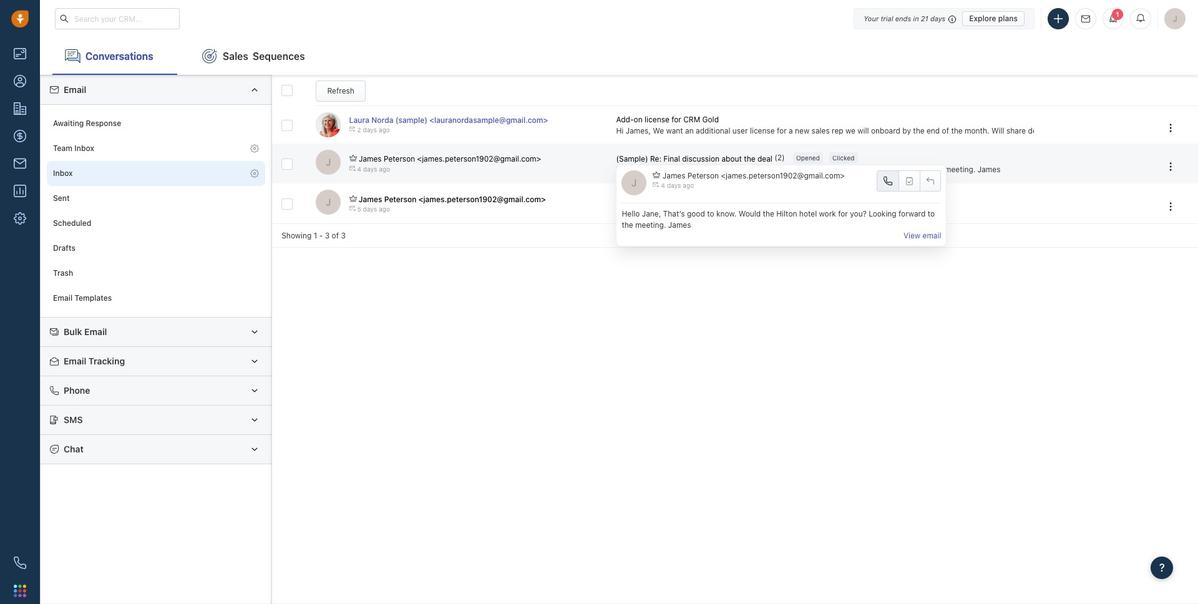 Task type: locate. For each thing, give the bounding box(es) containing it.
crm up is
[[677, 194, 694, 203]]

4 days ago up how
[[661, 182, 694, 189]]

crm for for
[[684, 115, 701, 125]]

sales sequences
[[223, 50, 305, 62]]

opened right (5)
[[866, 194, 890, 202]]

hello
[[616, 165, 635, 174], [622, 209, 640, 219]]

1 vertical spatial 1
[[314, 231, 317, 241]]

1 vertical spatial clicked
[[902, 194, 924, 202]]

0 vertical spatial of
[[942, 126, 950, 135]]

looking
[[863, 165, 891, 174], [869, 209, 897, 219]]

1 vertical spatial laura
[[1109, 126, 1129, 135]]

outgoing image left 5 at the left
[[349, 205, 356, 211]]

for inside hello jane, that's good to know. would the hilton hotel work for you? looking forward to the meeting. james view email
[[839, 209, 848, 219]]

0 vertical spatial crm
[[684, 115, 701, 125]]

1 horizontal spatial opened
[[866, 194, 890, 202]]

the inside (sample) re: final discussion about the deal (2)
[[744, 154, 756, 163]]

1 horizontal spatial 3
[[341, 231, 346, 241]]

the down meet at top
[[763, 209, 775, 219]]

work inside hello jane, that's good to know. would the hilton hotel work for you? looking forward to the meeting. james view email
[[819, 209, 836, 219]]

ends
[[896, 14, 912, 22]]

2 vertical spatial james peterson <james.peterson1902@gmail.com>
[[359, 194, 546, 204]]

hilton inside hello jane, that's good to know. would the hilton hotel work for you? looking forward to the meeting. james view email
[[777, 209, 798, 219]]

0 vertical spatial work
[[814, 165, 831, 174]]

2 vertical spatial peterson
[[384, 194, 417, 204]]

good inside hello jane, that's good to know. would the hilton hotel work for you? looking forward to the meeting. james view email
[[687, 209, 705, 219]]

ago right 5 at the left
[[379, 205, 390, 213]]

hotel right details.
[[800, 209, 817, 219]]

hotel
[[794, 165, 812, 174], [800, 209, 817, 219]]

add-on license for crm gold button
[[616, 114, 719, 125]]

meeting. down month.
[[945, 165, 976, 174]]

2 hi from the top
[[616, 205, 624, 214]]

refresh button
[[316, 80, 366, 102]]

james peterson <james.peterson1902@gmail.com>
[[359, 154, 541, 164], [663, 171, 845, 181], [359, 194, 546, 204]]

regards, inside add-on license for crm gold hi james, we want an additional user license for a new sales rep we will onboard by the end of the month. will share details soon. regards, laura
[[1076, 126, 1107, 135]]

soon.
[[1054, 126, 1073, 135]]

clicked down rep
[[833, 154, 855, 162]]

you? inside hello jane, that's good to know. would the hilton hotel work for you? looking forward to the meeting. james view email
[[850, 209, 867, 219]]

the right by
[[914, 126, 925, 135]]

freshworks switcher image
[[14, 585, 26, 597]]

0 horizontal spatial outgoing image
[[349, 205, 356, 211]]

outgoing image
[[653, 182, 660, 188], [349, 205, 356, 211]]

0 horizontal spatial 4
[[357, 165, 362, 173]]

1 vertical spatial regards,
[[788, 205, 819, 214]]

that's inside hello jane, that's good to know. would the hilton hotel work for you? looking forward to the meeting. james view email
[[663, 209, 685, 219]]

1 horizontal spatial 4 days ago
[[661, 182, 694, 189]]

you? down (5)
[[850, 209, 867, 219]]

outgoing image for 5 days ago
[[349, 205, 356, 211]]

opened up hello jane, that's good to know. would the hilton hotel work for you? looking forward to the meeting. james
[[797, 154, 820, 162]]

email up phone
[[64, 356, 86, 366]]

1 vertical spatial looking
[[869, 209, 897, 219]]

sales
[[223, 50, 248, 62]]

0 vertical spatial sales
[[812, 126, 830, 135]]

sales right your
[[799, 194, 817, 203]]

hilton down (2)
[[771, 165, 792, 174]]

days right outgoing icon
[[363, 165, 377, 173]]

1 vertical spatial would
[[739, 209, 761, 219]]

jane, down re:
[[637, 165, 656, 174]]

in
[[914, 14, 919, 22]]

1 vertical spatial know.
[[717, 209, 737, 219]]

opened for (5)
[[866, 194, 890, 202]]

hello jane, that's good to know. would the hilton hotel work for you? looking forward to the meeting. james view email
[[622, 209, 942, 240]]

good for hello jane, that's good to know. would the hilton hotel work for you? looking forward to the meeting. james
[[682, 165, 700, 174]]

0 vertical spatial <james.peterson1902@gmail.com>
[[417, 154, 541, 164]]

days right 5 at the left
[[363, 205, 377, 213]]

gold
[[703, 115, 719, 125], [696, 194, 712, 203]]

james down is
[[669, 220, 691, 229]]

phone element
[[7, 551, 32, 576]]

days right the 2
[[363, 126, 377, 134]]

0 vertical spatial would
[[733, 165, 756, 174]]

email
[[923, 231, 942, 240]]

good down (sample) re: final discussion about the deal link
[[682, 165, 700, 174]]

gold up 'contract'
[[696, 194, 712, 203]]

0 vertical spatial hello
[[616, 165, 635, 174]]

0 vertical spatial hotel
[[794, 165, 812, 174]]

the down deal
[[758, 165, 769, 174]]

know. inside hello jane, that's good to know. would the hilton hotel work for you? looking forward to the meeting. james view email
[[717, 209, 737, 219]]

peterson down the '2 days ago'
[[384, 154, 415, 164]]

to
[[702, 165, 709, 174], [922, 165, 930, 174], [637, 194, 644, 203], [707, 209, 715, 219], [928, 209, 935, 219]]

email for email templates
[[53, 294, 73, 303]]

1 horizontal spatial 1
[[1116, 11, 1120, 18]]

forward down by
[[893, 165, 920, 174]]

tab list containing conversations
[[40, 37, 1199, 75]]

that's down final in the right top of the page
[[658, 165, 680, 174]]

you? up (5)
[[845, 165, 861, 174]]

1 vertical spatial 4
[[661, 182, 665, 189]]

jane, inside hello jane, that's good to know. would the hilton hotel work for you? looking forward to the meeting. james view email
[[642, 209, 661, 219]]

know. down want to see how crm gold can help you meet your sales goals? button at the top of the page
[[717, 209, 737, 219]]

of
[[942, 126, 950, 135], [332, 231, 339, 241]]

1 vertical spatial forward
[[899, 209, 926, 219]]

discussion
[[682, 154, 720, 163]]

email right bulk
[[84, 326, 107, 337]]

forward inside hello jane, that's good to know. would the hilton hotel work for you? looking forward to the meeting. james view email
[[899, 209, 926, 219]]

bulk email
[[64, 326, 107, 337]]

hilton for hello jane, that's good to know. would the hilton hotel work for you? looking forward to the meeting. james view email
[[777, 209, 798, 219]]

4 right outgoing icon
[[357, 165, 362, 173]]

inbox down team
[[53, 169, 73, 178]]

jane,
[[637, 165, 656, 174], [642, 209, 661, 219]]

the down spector,
[[622, 220, 633, 229]]

want
[[616, 194, 635, 203]]

you? for hello jane, that's good to know. would the hilton hotel work for you? looking forward to the meeting. james view email
[[850, 209, 867, 219]]

the left deal
[[744, 154, 756, 163]]

laura norda (sample) <lauranordasample@gmail.com> link
[[349, 116, 548, 125]]

4 days ago right outgoing icon
[[357, 165, 390, 173]]

meeting.
[[945, 165, 976, 174], [636, 220, 666, 229]]

0 vertical spatial 1
[[1116, 11, 1120, 18]]

to up spector,
[[637, 194, 644, 203]]

of inside add-on license for crm gold hi james, we want an additional user license for a new sales rep we will onboard by the end of the month. will share details soon. regards, laura
[[942, 126, 950, 135]]

1 horizontal spatial 4
[[661, 182, 665, 189]]

that's down how
[[663, 209, 685, 219]]

1 vertical spatial sales
[[799, 194, 817, 203]]

email
[[64, 84, 86, 95], [53, 294, 73, 303], [84, 326, 107, 337], [64, 356, 86, 366]]

hilton
[[771, 165, 792, 174], [777, 209, 798, 219]]

hello down (sample)
[[616, 165, 635, 174]]

0 horizontal spatial 4 days ago
[[357, 165, 390, 173]]

meeting. for hello jane, that's good to know. would the hilton hotel work for you? looking forward to the meeting. james
[[945, 165, 976, 174]]

regards, right soon.
[[1076, 126, 1107, 135]]

0 vertical spatial looking
[[863, 165, 891, 174]]

0 vertical spatial 4 days ago
[[357, 165, 390, 173]]

ago
[[379, 126, 390, 134], [379, 165, 390, 173], [683, 182, 694, 189], [379, 205, 390, 213]]

meeting. for hello jane, that's good to know. would the hilton hotel work for you? looking forward to the meeting. james view email
[[636, 220, 666, 229]]

peterson down discussion at the right top of the page
[[688, 171, 719, 181]]

0 vertical spatial outgoing image
[[653, 182, 660, 188]]

0 horizontal spatial 1
[[314, 231, 317, 241]]

hi down want
[[616, 205, 624, 214]]

email up awaiting
[[64, 84, 86, 95]]

good for hello jane, that's good to know. would the hilton hotel work for you? looking forward to the meeting. james view email
[[687, 209, 705, 219]]

hello inside hello jane, that's good to know. would the hilton hotel work for you? looking forward to the meeting. james view email
[[622, 209, 640, 219]]

opened
[[797, 154, 820, 162], [866, 194, 890, 202]]

0 vertical spatial gold
[[703, 115, 719, 125]]

sales inside want to see how crm gold can help you meet your sales goals? (5)
[[799, 194, 817, 203]]

0 vertical spatial opened
[[797, 154, 820, 162]]

gold up additional
[[703, 115, 719, 125]]

re:
[[650, 154, 662, 163]]

clicked up view
[[902, 194, 924, 202]]

details.
[[760, 205, 786, 214]]

0 vertical spatial james peterson <james.peterson1902@gmail.com>
[[359, 154, 541, 164]]

1 vertical spatial jane,
[[642, 209, 661, 219]]

jane, down see
[[642, 209, 661, 219]]

the down you
[[747, 205, 758, 214]]

contract
[[698, 205, 728, 214]]

showing
[[282, 231, 312, 241]]

know. down about
[[711, 165, 731, 174]]

sales
[[812, 126, 830, 135], [799, 194, 817, 203]]

0 vertical spatial hilton
[[771, 165, 792, 174]]

regards, down your
[[788, 205, 819, 214]]

sent
[[53, 194, 70, 203]]

is
[[677, 205, 682, 214]]

hotel up your
[[794, 165, 812, 174]]

0 vertical spatial regards,
[[1076, 126, 1107, 135]]

goals?
[[819, 194, 842, 203]]

additional
[[696, 126, 731, 135]]

laura
[[349, 116, 370, 125], [1109, 126, 1129, 135]]

0 vertical spatial good
[[682, 165, 700, 174]]

good
[[682, 165, 700, 174], [687, 209, 705, 219]]

4 days ago for outgoing icon
[[357, 165, 390, 173]]

2 vertical spatial <james.peterson1902@gmail.com>
[[419, 194, 546, 204]]

0 horizontal spatial 3
[[325, 231, 330, 241]]

for
[[672, 115, 682, 125], [777, 126, 787, 135], [833, 165, 843, 174], [839, 209, 848, 219]]

add-on license for crm gold hi james, we want an additional user license for a new sales rep we will onboard by the end of the month. will share details soon. regards, laura
[[616, 115, 1129, 135]]

license up we
[[645, 115, 670, 125]]

hotel inside hello jane, that's good to know. would the hilton hotel work for you? looking forward to the meeting. james view email
[[800, 209, 817, 219]]

that's for hello jane, that's good to know. would the hilton hotel work for you? looking forward to the meeting. james
[[658, 165, 680, 174]]

1 vertical spatial crm
[[677, 194, 694, 203]]

1 hi from the top
[[616, 126, 624, 135]]

1 horizontal spatial laura
[[1109, 126, 1129, 135]]

1 horizontal spatial regards,
[[1076, 126, 1107, 135]]

clicked
[[833, 154, 855, 162], [902, 194, 924, 202]]

laura right soon.
[[1109, 126, 1129, 135]]

your
[[781, 194, 797, 203]]

of right -
[[332, 231, 339, 241]]

good right is
[[687, 209, 705, 219]]

the right is
[[685, 205, 696, 214]]

of right the end
[[942, 126, 950, 135]]

sales left rep
[[812, 126, 830, 135]]

forward for hello jane, that's good to know. would the hilton hotel work for you? looking forward to the meeting. james
[[893, 165, 920, 174]]

1 vertical spatial hilton
[[777, 209, 798, 219]]

meeting. down spector,
[[636, 220, 666, 229]]

scheduled link
[[47, 211, 265, 236]]

looking for hello jane, that's good to know. would the hilton hotel work for you? looking forward to the meeting. james view email
[[869, 209, 897, 219]]

0 horizontal spatial regards,
[[788, 205, 819, 214]]

1 vertical spatial opened
[[866, 194, 890, 202]]

0 horizontal spatial inbox
[[53, 169, 73, 178]]

4 days ago for outgoing image associated with 4 days ago
[[661, 182, 694, 189]]

templates
[[75, 294, 112, 303]]

days for want to see how crm gold can help you meet your sales goals?
[[363, 205, 377, 213]]

1 vertical spatial license
[[750, 126, 775, 135]]

gold inside add-on license for crm gold hi james, we want an additional user license for a new sales rep we will onboard by the end of the month. will share details soon. regards, laura
[[703, 115, 719, 125]]

1 vertical spatial 4 days ago
[[661, 182, 694, 189]]

0 vertical spatial you?
[[845, 165, 861, 174]]

inbox right team
[[74, 144, 94, 153]]

chat
[[64, 444, 84, 454]]

1 horizontal spatial of
[[942, 126, 950, 135]]

hello down want
[[622, 209, 640, 219]]

we
[[653, 126, 664, 135]]

0 vertical spatial license
[[645, 115, 670, 125]]

for down (5)
[[839, 209, 848, 219]]

ago down norda
[[379, 126, 390, 134]]

to up email
[[928, 209, 935, 219]]

the
[[914, 126, 925, 135], [952, 126, 963, 135], [744, 154, 756, 163], [758, 165, 769, 174], [932, 165, 943, 174], [685, 205, 696, 214], [747, 205, 758, 214], [763, 209, 775, 219], [622, 220, 633, 229]]

4 up how
[[661, 182, 665, 189]]

you? for hello jane, that's good to know. would the hilton hotel work for you? looking forward to the meeting. james
[[845, 165, 861, 174]]

0 vertical spatial clicked
[[833, 154, 855, 162]]

peterson up 5 days ago
[[384, 194, 417, 204]]

crm inside want to see how crm gold can help you meet your sales goals? (5)
[[677, 194, 694, 203]]

1 vertical spatial hello
[[622, 209, 640, 219]]

would down you
[[739, 209, 761, 219]]

would down about
[[733, 165, 756, 174]]

1
[[1116, 11, 1120, 18], [314, 231, 317, 241]]

conversations
[[86, 50, 153, 62]]

0 vertical spatial laura
[[349, 116, 370, 125]]

tracking
[[89, 356, 125, 366]]

add-
[[616, 115, 634, 125]]

response
[[86, 119, 121, 128]]

hilton down your
[[777, 209, 798, 219]]

0 vertical spatial jane,
[[637, 165, 656, 174]]

1 vertical spatial hotel
[[800, 209, 817, 219]]

0 vertical spatial meeting.
[[945, 165, 976, 174]]

hi down add-
[[616, 126, 624, 135]]

deal
[[758, 154, 773, 163]]

know. for hello jane, that's good to know. would the hilton hotel work for you? looking forward to the meeting. james
[[711, 165, 731, 174]]

1 vertical spatial james peterson <james.peterson1902@gmail.com>
[[663, 171, 845, 181]]

spector,
[[626, 205, 656, 214]]

regards,
[[1076, 126, 1107, 135], [788, 205, 819, 214]]

scheduled
[[53, 219, 91, 228]]

1 vertical spatial good
[[687, 209, 705, 219]]

1 vertical spatial <james.peterson1902@gmail.com>
[[721, 171, 845, 181]]

gold inside want to see how crm gold can help you meet your sales goals? (5)
[[696, 194, 712, 203]]

clicked for work
[[833, 154, 855, 162]]

new
[[795, 126, 810, 135]]

tab list
[[40, 37, 1199, 75]]

crm inside add-on license for crm gold hi james, we want an additional user license for a new sales rep we will onboard by the end of the month. will share details soon. regards, laura
[[684, 115, 701, 125]]

gold for for
[[703, 115, 719, 125]]

1 vertical spatial that's
[[663, 209, 685, 219]]

0 vertical spatial that's
[[658, 165, 680, 174]]

ago for want to see how crm gold can help you meet your sales goals?
[[379, 205, 390, 213]]

laura up the 2
[[349, 116, 370, 125]]

1 vertical spatial work
[[819, 209, 836, 219]]

crm up an
[[684, 115, 701, 125]]

1 vertical spatial gold
[[696, 194, 712, 203]]

will
[[992, 126, 1005, 135]]

0 vertical spatial peterson
[[384, 154, 415, 164]]

hotel for hello jane, that's good to know. would the hilton hotel work for you? looking forward to the meeting. james
[[794, 165, 812, 174]]

0 horizontal spatial meeting.
[[636, 220, 666, 229]]

hi
[[616, 126, 624, 135], [616, 205, 624, 214]]

1 vertical spatial meeting.
[[636, 220, 666, 229]]

0 vertical spatial hi
[[616, 126, 624, 135]]

email templates
[[53, 294, 112, 303]]

1 vertical spatial you?
[[850, 209, 867, 219]]

0 vertical spatial forward
[[893, 165, 920, 174]]

forward up view
[[899, 209, 926, 219]]

1 horizontal spatial clicked
[[902, 194, 924, 202]]

work down goals? on the right of page
[[819, 209, 836, 219]]

sequences
[[253, 50, 305, 62]]

0 horizontal spatial opened
[[797, 154, 820, 162]]

a
[[789, 126, 793, 135]]

want to see how crm gold can help you meet your sales goals? link
[[616, 193, 844, 204]]

0 horizontal spatial clicked
[[833, 154, 855, 162]]

1 vertical spatial of
[[332, 231, 339, 241]]

looking inside hello jane, that's good to know. would the hilton hotel work for you? looking forward to the meeting. james view email
[[869, 209, 897, 219]]

team inbox link
[[47, 136, 265, 161]]

email down trash
[[53, 294, 73, 303]]

2 3 from the left
[[341, 231, 346, 241]]

phone image
[[14, 557, 26, 569]]

0 horizontal spatial license
[[645, 115, 670, 125]]

meeting. inside hello jane, that's good to know. would the hilton hotel work for you? looking forward to the meeting. james view email
[[636, 220, 666, 229]]

license right user
[[750, 126, 775, 135]]

1 vertical spatial hi
[[616, 205, 624, 214]]

1 horizontal spatial inbox
[[74, 144, 94, 153]]

1 vertical spatial outgoing image
[[349, 205, 356, 211]]

would inside hello jane, that's good to know. would the hilton hotel work for you? looking forward to the meeting. james view email
[[739, 209, 761, 219]]

-
[[319, 231, 323, 241]]

ago for (sample) re: final discussion about the deal
[[379, 165, 390, 173]]

outgoing image up see
[[653, 182, 660, 188]]

onboard
[[871, 126, 901, 135]]

james peterson <james.peterson1902@gmail.com> for (sample) re: final discussion about the deal
[[359, 154, 541, 164]]

james down will
[[978, 165, 1001, 174]]

5
[[357, 205, 361, 213]]

outgoing image
[[349, 165, 356, 171]]

work up goals? on the right of page
[[814, 165, 831, 174]]

0 vertical spatial know.
[[711, 165, 731, 174]]

1 horizontal spatial meeting.
[[945, 165, 976, 174]]

1 horizontal spatial outgoing image
[[653, 182, 660, 188]]

hotel for hello jane, that's good to know. would the hilton hotel work for you? looking forward to the meeting. james view email
[[800, 209, 817, 219]]

hello jane, that's good to know. would the hilton hotel work for you? looking forward to the meeting. james
[[616, 165, 1001, 174]]

that's
[[658, 165, 680, 174], [663, 209, 685, 219]]

ago right outgoing icon
[[379, 165, 390, 173]]



Task type: describe. For each thing, give the bounding box(es) containing it.
james down goals? on the right of page
[[821, 205, 844, 214]]

days up how
[[667, 182, 681, 189]]

1 horizontal spatial license
[[750, 126, 775, 135]]

that's for hello jane, that's good to know. would the hilton hotel work for you? looking forward to the meeting. james view email
[[663, 209, 685, 219]]

want
[[666, 126, 683, 135]]

<james.peterson1902@gmail.com> for (sample) re: final discussion about the deal
[[417, 154, 541, 164]]

hi inside add-on license for crm gold hi james, we want an additional user license for a new sales rep we will onboard by the end of the month. will share details soon. regards, laura
[[616, 126, 624, 135]]

work for hello jane, that's good to know. would the hilton hotel work for you? looking forward to the meeting. james
[[814, 165, 831, 174]]

jane, for hello jane, that's good to know. would the hilton hotel work for you? looking forward to the meeting. james view email
[[642, 209, 661, 219]]

days right 21
[[931, 14, 946, 22]]

awaiting
[[53, 119, 84, 128]]

conversations link
[[52, 37, 177, 75]]

21
[[921, 14, 929, 22]]

would for hello jane, that's good to know. would the hilton hotel work for you? looking forward to the meeting. james view email
[[739, 209, 761, 219]]

your trial ends in 21 days
[[864, 14, 946, 22]]

to down 'want to see how crm gold can help you meet your sales goals?' link
[[707, 209, 715, 219]]

showing 1 - 3 of 3
[[282, 231, 346, 241]]

ago down (sample) re: final discussion about the deal 'dropdown button' at the right top of page
[[683, 182, 694, 189]]

bulk
[[64, 326, 82, 337]]

phone
[[64, 385, 90, 396]]

(sample) re: final discussion about the deal button
[[616, 153, 775, 164]]

jane, for hello jane, that's good to know. would the hilton hotel work for you? looking forward to the meeting. james
[[637, 165, 656, 174]]

2 days ago
[[357, 126, 390, 134]]

looking for hello jane, that's good to know. would the hilton hotel work for you? looking forward to the meeting. james
[[863, 165, 891, 174]]

1 link
[[1103, 8, 1124, 29]]

view
[[904, 231, 921, 240]]

meet
[[761, 194, 779, 203]]

know. for hello jane, that's good to know. would the hilton hotel work for you? looking forward to the meeting. james view email
[[717, 209, 737, 219]]

month.
[[965, 126, 990, 135]]

laura inside add-on license for crm gold hi james, we want an additional user license for a new sales rep we will onboard by the end of the month. will share details soon. regards, laura
[[1109, 126, 1129, 135]]

<james.peterson1902@gmail.com> for want to see how crm gold can help you meet your sales goals?
[[419, 194, 546, 204]]

the down the end
[[932, 165, 943, 174]]

0 vertical spatial inbox
[[74, 144, 94, 153]]

your
[[864, 14, 879, 22]]

email for email
[[64, 84, 86, 95]]

would for hello jane, that's good to know. would the hilton hotel work for you? looking forward to the meeting. james
[[733, 165, 756, 174]]

how
[[660, 194, 675, 203]]

james inside hello jane, that's good to know. would the hilton hotel work for you? looking forward to the meeting. james view email
[[669, 220, 691, 229]]

add-on license for crm gold link
[[616, 114, 719, 125]]

plans
[[999, 13, 1018, 23]]

0 horizontal spatial of
[[332, 231, 339, 241]]

5 days ago
[[357, 205, 390, 213]]

sales inside add-on license for crm gold hi james, we want an additional user license for a new sales rep we will onboard by the end of the month. will share details soon. regards, laura
[[812, 126, 830, 135]]

james down final in the right top of the page
[[663, 171, 686, 181]]

crm for how
[[677, 194, 694, 203]]

peterson for (sample)
[[384, 154, 415, 164]]

sms
[[64, 414, 83, 425]]

norda
[[372, 116, 394, 125]]

(sample) re: final discussion about the deal (2)
[[616, 153, 785, 163]]

user
[[733, 126, 748, 135]]

an
[[685, 126, 694, 135]]

want to see how crm gold can help you meet your sales goals? button
[[616, 193, 844, 204]]

hilton for hello jane, that's good to know. would the hilton hotel work for you? looking forward to the meeting. james
[[771, 165, 792, 174]]

0 vertical spatial 4
[[357, 165, 362, 173]]

sent link
[[47, 186, 265, 211]]

see
[[646, 194, 658, 203]]

refresh
[[327, 86, 355, 95]]

explore
[[970, 13, 997, 23]]

(sample)
[[396, 116, 428, 125]]

to down the end
[[922, 165, 930, 174]]

opened for (2)
[[797, 154, 820, 162]]

laura norda (sample) <lauranordasample@gmail.com>
[[349, 116, 548, 125]]

want to see how crm gold can help you meet your sales goals? (5)
[[616, 193, 855, 203]]

awaiting response link
[[47, 111, 265, 136]]

2
[[357, 126, 361, 134]]

with
[[730, 205, 745, 214]]

for up the want
[[672, 115, 682, 125]]

1 vertical spatial peterson
[[688, 171, 719, 181]]

explore plans link
[[963, 11, 1025, 26]]

we
[[846, 126, 856, 135]]

for up goals? on the right of page
[[833, 165, 843, 174]]

explore plans
[[970, 13, 1018, 23]]

end
[[927, 126, 940, 135]]

gold for how
[[696, 194, 712, 203]]

james,
[[626, 126, 651, 135]]

here
[[658, 205, 675, 214]]

will
[[858, 126, 869, 135]]

to down discussion at the right top of the page
[[702, 165, 709, 174]]

peterson for want
[[384, 194, 417, 204]]

Search your CRM... text field
[[55, 8, 180, 29]]

email for email tracking
[[64, 356, 86, 366]]

drafts link
[[47, 236, 265, 261]]

work for hello jane, that's good to know. would the hilton hotel work for you? looking forward to the meeting. james view email
[[819, 209, 836, 219]]

trial
[[881, 14, 894, 22]]

for left a
[[777, 126, 787, 135]]

<lauranordasample@gmail.com>
[[430, 116, 548, 125]]

hi spector, here is the contract with the details. regards, james
[[616, 205, 844, 214]]

final
[[664, 154, 680, 163]]

1 vertical spatial inbox
[[53, 169, 73, 178]]

by
[[903, 126, 911, 135]]

drafts
[[53, 244, 75, 253]]

(2)
[[775, 153, 785, 162]]

james peterson <james.peterson1902@gmail.com> for want to see how crm gold can help you meet your sales goals?
[[359, 194, 546, 204]]

1 3 from the left
[[325, 231, 330, 241]]

team
[[53, 144, 72, 153]]

can
[[715, 194, 727, 203]]

help
[[729, 194, 745, 203]]

james up 5 days ago
[[359, 194, 382, 204]]

(5)
[[844, 193, 855, 203]]

(sample) re: final discussion about the deal link
[[616, 153, 775, 164]]

incoming image
[[349, 126, 356, 133]]

email templates link
[[47, 286, 265, 311]]

hello for hello jane, that's good to know. would the hilton hotel work for you? looking forward to the meeting. james view email
[[622, 209, 640, 219]]

days for (sample) re: final discussion about the deal
[[363, 165, 377, 173]]

hello for hello jane, that's good to know. would the hilton hotel work for you? looking forward to the meeting. james
[[616, 165, 635, 174]]

you
[[747, 194, 759, 203]]

on
[[634, 115, 643, 125]]

the left month.
[[952, 126, 963, 135]]

(sample)
[[616, 154, 648, 163]]

forward for hello jane, that's good to know. would the hilton hotel work for you? looking forward to the meeting. james view email
[[899, 209, 926, 219]]

ago for add-on license for crm gold
[[379, 126, 390, 134]]

to inside want to see how crm gold can help you meet your sales goals? (5)
[[637, 194, 644, 203]]

outgoing image for 4 days ago
[[653, 182, 660, 188]]

details
[[1029, 126, 1052, 135]]

james down the '2 days ago'
[[359, 154, 382, 164]]

1 inside 1 link
[[1116, 11, 1120, 18]]

team inbox
[[53, 144, 94, 153]]

rep
[[832, 126, 844, 135]]

awaiting response
[[53, 119, 121, 128]]

email tracking
[[64, 356, 125, 366]]

0 horizontal spatial laura
[[349, 116, 370, 125]]

trash link
[[47, 261, 265, 286]]

trash
[[53, 269, 73, 278]]

clicked for james
[[902, 194, 924, 202]]

days for add-on license for crm gold
[[363, 126, 377, 134]]

inbox link
[[47, 161, 265, 186]]



